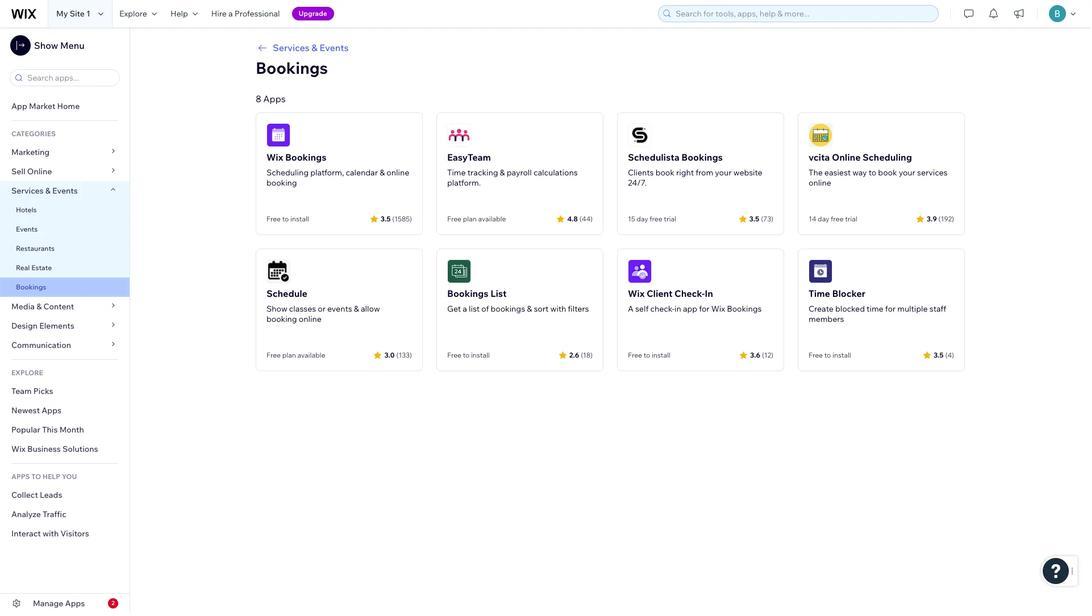Task type: vqa. For each thing, say whether or not it's contained in the screenshot.
the bottommost Save button
no



Task type: describe. For each thing, give the bounding box(es) containing it.
easyteam logo image
[[447, 123, 471, 147]]

easyteam
[[447, 152, 491, 163]]

bookings up 8 apps at the left top
[[256, 58, 328, 78]]

staff
[[930, 304, 946, 314]]

0 horizontal spatial services & events link
[[0, 181, 130, 201]]

bookings inside sidebar "element"
[[16, 283, 46, 292]]

traffic
[[43, 510, 66, 520]]

a inside hire a professional link
[[228, 9, 233, 19]]

15
[[628, 215, 635, 223]]

help button
[[164, 0, 204, 27]]

clients
[[628, 168, 654, 178]]

15 day free trial
[[628, 215, 676, 223]]

to
[[31, 473, 41, 481]]

your inside schedulista bookings clients book right from your website 24/7.
[[715, 168, 732, 178]]

team picks link
[[0, 382, 130, 401]]

design
[[11, 321, 38, 331]]

analyze traffic link
[[0, 505, 130, 525]]

wix business solutions link
[[0, 440, 130, 459]]

online for vcita
[[832, 152, 861, 163]]

& down sell online
[[45, 186, 51, 196]]

list
[[491, 288, 507, 299]]

(12)
[[762, 351, 773, 359]]

restaurants
[[16, 244, 55, 253]]

free for check-
[[628, 351, 642, 360]]

market
[[29, 101, 55, 111]]

a
[[628, 304, 634, 314]]

3.5 for time blocker
[[934, 351, 944, 359]]

booking for bookings
[[267, 178, 297, 188]]

apps
[[11, 473, 30, 481]]

help
[[170, 9, 188, 19]]

free for clients
[[650, 215, 662, 223]]

self
[[635, 304, 649, 314]]

services inside sidebar "element"
[[11, 186, 44, 196]]

design elements
[[11, 321, 74, 331]]

to for wix client check-in
[[644, 351, 650, 360]]

3.6 (12)
[[750, 351, 773, 359]]

0 vertical spatial services & events
[[273, 42, 349, 53]]

book inside schedulista bookings clients book right from your website 24/7.
[[656, 168, 674, 178]]

manage apps
[[33, 599, 85, 609]]

professional
[[235, 9, 280, 19]]

solutions
[[62, 444, 98, 455]]

sort
[[534, 304, 549, 314]]

time inside easyteam time tracking & payroll calculations platform.
[[447, 168, 466, 178]]

free for scheduling
[[831, 215, 844, 223]]

3.5 for schedulista bookings
[[749, 215, 759, 223]]

free for create
[[809, 351, 823, 360]]

free to install for scheduling
[[267, 215, 309, 223]]

collect leads link
[[0, 486, 130, 505]]

hire a professional
[[211, 9, 280, 19]]

(133)
[[396, 351, 412, 359]]

3.5 (1585)
[[381, 215, 412, 223]]

popular this month link
[[0, 421, 130, 440]]

install for create
[[832, 351, 851, 360]]

team picks
[[11, 386, 53, 397]]

trial for scheduling
[[845, 215, 857, 223]]

free to install for check-
[[628, 351, 670, 360]]

wix for solutions
[[11, 444, 25, 455]]

vcita online scheduling the easiest way to book your services online
[[809, 152, 947, 188]]

available for schedule
[[297, 351, 325, 360]]

wix client check-in logo image
[[628, 260, 652, 284]]

picks
[[33, 386, 53, 397]]

bookings
[[491, 304, 525, 314]]

bookings inside wix bookings scheduling platform, calendar & online booking
[[285, 152, 326, 163]]

8 apps
[[256, 93, 286, 105]]

team
[[11, 386, 32, 397]]

& inside wix bookings scheduling platform, calendar & online booking
[[380, 168, 385, 178]]

show inside button
[[34, 40, 58, 51]]

explore
[[11, 369, 43, 377]]

2.6
[[569, 351, 579, 359]]

wix for check-
[[628, 288, 645, 299]]

help
[[43, 473, 60, 481]]

scheduling for bookings
[[267, 168, 309, 178]]

marketing link
[[0, 143, 130, 162]]

right
[[676, 168, 694, 178]]

0 vertical spatial events
[[320, 42, 349, 53]]

free plan available for easyteam
[[447, 215, 506, 223]]

hire a professional link
[[204, 0, 287, 27]]

easiest
[[824, 168, 851, 178]]

4.8
[[567, 215, 578, 223]]

way
[[853, 168, 867, 178]]

blocker
[[832, 288, 865, 299]]

free plan available for schedule
[[267, 351, 325, 360]]

services & events inside sidebar "element"
[[11, 186, 78, 196]]

schedulista
[[628, 152, 679, 163]]

apps to help you
[[11, 473, 77, 481]]

to for wix bookings
[[282, 215, 289, 223]]

calendar
[[346, 168, 378, 178]]

website
[[733, 168, 762, 178]]

online inside wix bookings scheduling platform, calendar & online booking
[[387, 168, 409, 178]]

1 horizontal spatial events
[[52, 186, 78, 196]]

14 day free trial
[[809, 215, 857, 223]]

business
[[27, 444, 61, 455]]

plan for easyteam
[[463, 215, 477, 223]]

tracking
[[468, 168, 498, 178]]

interact with visitors link
[[0, 525, 130, 544]]

collect
[[11, 490, 38, 501]]

blocked
[[835, 304, 865, 314]]

from
[[696, 168, 713, 178]]

month
[[59, 425, 84, 435]]

sell online link
[[0, 162, 130, 181]]

estate
[[31, 264, 52, 272]]

bookings inside wix client check-in a self check-in app for wix bookings
[[727, 304, 762, 314]]

popular
[[11, 425, 40, 435]]

wix down in
[[711, 304, 725, 314]]

upgrade button
[[292, 7, 334, 20]]

(73)
[[761, 215, 773, 223]]

app market home
[[11, 101, 80, 111]]

categories
[[11, 130, 56, 138]]

calculations
[[534, 168, 578, 178]]

Search for tools, apps, help & more... field
[[672, 6, 935, 22]]

sell
[[11, 166, 25, 177]]

free for scheduling
[[267, 215, 281, 223]]

(18)
[[581, 351, 593, 359]]

events inside events link
[[16, 225, 38, 234]]

communication
[[11, 340, 73, 351]]

platform.
[[447, 178, 481, 188]]

(44)
[[580, 215, 593, 223]]



Task type: locate. For each thing, give the bounding box(es) containing it.
2 horizontal spatial online
[[809, 178, 831, 188]]

available
[[478, 215, 506, 223], [297, 351, 325, 360]]

3.6
[[750, 351, 760, 359]]

3.0 (133)
[[384, 351, 412, 359]]

trial right "14" at the top
[[845, 215, 857, 223]]

to down list
[[463, 351, 469, 360]]

book inside vcita online scheduling the easiest way to book your services online
[[878, 168, 897, 178]]

free to install down self
[[628, 351, 670, 360]]

time up "create"
[[809, 288, 830, 299]]

time inside time blocker create blocked time for multiple staff members
[[809, 288, 830, 299]]

home
[[57, 101, 80, 111]]

4.8 (44)
[[567, 215, 593, 223]]

1 horizontal spatial your
[[899, 168, 915, 178]]

bookings list logo image
[[447, 260, 471, 284]]

with right sort
[[550, 304, 566, 314]]

to inside vcita online scheduling the easiest way to book your services online
[[869, 168, 876, 178]]

1 horizontal spatial services & events
[[273, 42, 349, 53]]

1 day from the left
[[637, 215, 648, 223]]

show down schedule
[[267, 304, 287, 314]]

analyze
[[11, 510, 41, 520]]

wix up a at the right of the page
[[628, 288, 645, 299]]

online inside the schedule show classes or events & allow booking online
[[299, 314, 321, 324]]

1 horizontal spatial available
[[478, 215, 506, 223]]

8
[[256, 93, 261, 105]]

real estate
[[16, 264, 52, 272]]

& inside the "bookings list get a list of bookings & sort with filters"
[[527, 304, 532, 314]]

1 vertical spatial scheduling
[[267, 168, 309, 178]]

your
[[715, 168, 732, 178], [899, 168, 915, 178]]

a right hire in the top left of the page
[[228, 9, 233, 19]]

to for bookings list
[[463, 351, 469, 360]]

1 vertical spatial services & events link
[[0, 181, 130, 201]]

plan down platform.
[[463, 215, 477, 223]]

events
[[327, 304, 352, 314]]

newest
[[11, 406, 40, 416]]

3.9 (192)
[[927, 215, 954, 223]]

services & events down sell online
[[11, 186, 78, 196]]

to up schedule logo
[[282, 215, 289, 223]]

1 free from the left
[[650, 215, 662, 223]]

services down upgrade button
[[273, 42, 309, 53]]

for inside wix client check-in a self check-in app for wix bookings
[[699, 304, 710, 314]]

1 vertical spatial with
[[43, 529, 59, 539]]

schedule logo image
[[267, 260, 290, 284]]

events down upgrade button
[[320, 42, 349, 53]]

wix down popular
[[11, 444, 25, 455]]

free
[[650, 215, 662, 223], [831, 215, 844, 223]]

day right "14" at the top
[[818, 215, 829, 223]]

plan for schedule
[[282, 351, 296, 360]]

24/7.
[[628, 178, 647, 188]]

for right app
[[699, 304, 710, 314]]

app market home link
[[0, 97, 130, 116]]

to
[[869, 168, 876, 178], [282, 215, 289, 223], [463, 351, 469, 360], [644, 351, 650, 360], [824, 351, 831, 360]]

day right 15
[[637, 215, 648, 223]]

online right sell
[[27, 166, 52, 177]]

wix bookings scheduling platform, calendar & online booking
[[267, 152, 409, 188]]

0 horizontal spatial apps
[[42, 406, 61, 416]]

free for get
[[447, 351, 461, 360]]

trial for clients
[[664, 215, 676, 223]]

free to install for create
[[809, 351, 851, 360]]

free for tracking
[[447, 215, 461, 223]]

plan down classes
[[282, 351, 296, 360]]

show
[[34, 40, 58, 51], [267, 304, 287, 314]]

3.5
[[381, 215, 391, 223], [749, 215, 759, 223], [934, 351, 944, 359]]

1 horizontal spatial apps
[[65, 599, 85, 609]]

in
[[675, 304, 681, 314]]

&
[[312, 42, 318, 53], [380, 168, 385, 178], [500, 168, 505, 178], [45, 186, 51, 196], [36, 302, 42, 312], [354, 304, 359, 314], [527, 304, 532, 314]]

services up "hotels"
[[11, 186, 44, 196]]

1 vertical spatial services
[[11, 186, 44, 196]]

booking left platform,
[[267, 178, 297, 188]]

services
[[273, 42, 309, 53], [11, 186, 44, 196]]

events link
[[0, 220, 130, 239]]

in
[[705, 288, 713, 299]]

to for time blocker
[[824, 351, 831, 360]]

events down "hotels"
[[16, 225, 38, 234]]

platform,
[[310, 168, 344, 178]]

1 vertical spatial a
[[463, 304, 467, 314]]

0 horizontal spatial available
[[297, 351, 325, 360]]

3.5 for wix bookings
[[381, 215, 391, 223]]

with inside the "bookings list get a list of bookings & sort with filters"
[[550, 304, 566, 314]]

day for scheduling
[[818, 215, 829, 223]]

1 horizontal spatial free plan available
[[447, 215, 506, 223]]

the
[[809, 168, 823, 178]]

show left menu
[[34, 40, 58, 51]]

bookings inside schedulista bookings clients book right from your website 24/7.
[[681, 152, 723, 163]]

for right time
[[885, 304, 896, 314]]

this
[[42, 425, 58, 435]]

1 horizontal spatial services
[[273, 42, 309, 53]]

0 vertical spatial booking
[[267, 178, 297, 188]]

wix bookings logo image
[[267, 123, 290, 147]]

Search apps... field
[[24, 70, 116, 86]]

booking for show
[[267, 314, 297, 324]]

online
[[832, 152, 861, 163], [27, 166, 52, 177]]

newest apps
[[11, 406, 61, 416]]

0 horizontal spatial plan
[[282, 351, 296, 360]]

1 horizontal spatial time
[[809, 288, 830, 299]]

services & events down upgrade button
[[273, 42, 349, 53]]

1 horizontal spatial show
[[267, 304, 287, 314]]

booking
[[267, 178, 297, 188], [267, 314, 297, 324]]

1 horizontal spatial book
[[878, 168, 897, 178]]

explore
[[119, 9, 147, 19]]

0 horizontal spatial 3.5
[[381, 215, 391, 223]]

2 vertical spatial events
[[16, 225, 38, 234]]

vcita
[[809, 152, 830, 163]]

check-
[[675, 288, 705, 299]]

online for sell
[[27, 166, 52, 177]]

3.9
[[927, 215, 937, 223]]

install for scheduling
[[290, 215, 309, 223]]

2 your from the left
[[899, 168, 915, 178]]

a left list
[[463, 304, 467, 314]]

book down schedulista
[[656, 168, 674, 178]]

my
[[56, 9, 68, 19]]

1 vertical spatial free plan available
[[267, 351, 325, 360]]

scheduling down 'wix bookings logo'
[[267, 168, 309, 178]]

0 horizontal spatial day
[[637, 215, 648, 223]]

restaurants link
[[0, 239, 130, 259]]

bookings up list
[[447, 288, 488, 299]]

create
[[809, 304, 834, 314]]

for inside time blocker create blocked time for multiple staff members
[[885, 304, 896, 314]]

booking down schedule
[[267, 314, 297, 324]]

0 horizontal spatial free
[[650, 215, 662, 223]]

install down of
[[471, 351, 490, 360]]

wix client check-in a self check-in app for wix bookings
[[628, 288, 762, 314]]

& left payroll
[[500, 168, 505, 178]]

media & content
[[11, 302, 74, 312]]

free plan available down platform.
[[447, 215, 506, 223]]

online inside vcita online scheduling the easiest way to book your services online
[[832, 152, 861, 163]]

hire
[[211, 9, 227, 19]]

0 horizontal spatial a
[[228, 9, 233, 19]]

time down easyteam
[[447, 168, 466, 178]]

apps inside "link"
[[42, 406, 61, 416]]

free right 15
[[650, 215, 662, 223]]

time blocker create blocked time for multiple staff members
[[809, 288, 946, 324]]

schedulista bookings clients book right from your website 24/7.
[[628, 152, 762, 188]]

1 your from the left
[[715, 168, 732, 178]]

schedule show classes or events & allow booking online
[[267, 288, 380, 324]]

0 vertical spatial a
[[228, 9, 233, 19]]

bookings link
[[0, 278, 130, 297]]

1 horizontal spatial for
[[885, 304, 896, 314]]

a inside the "bookings list get a list of bookings & sort with filters"
[[463, 304, 467, 314]]

& inside easyteam time tracking & payroll calculations platform.
[[500, 168, 505, 178]]

(4)
[[945, 351, 954, 359]]

vcita online scheduling logo image
[[809, 123, 832, 147]]

scheduling
[[863, 152, 912, 163], [267, 168, 309, 178]]

free to install for get
[[447, 351, 490, 360]]

plan
[[463, 215, 477, 223], [282, 351, 296, 360]]

1 horizontal spatial online
[[832, 152, 861, 163]]

2 for from the left
[[885, 304, 896, 314]]

events up hotels link
[[52, 186, 78, 196]]

2 booking from the top
[[267, 314, 297, 324]]

bookings down real estate
[[16, 283, 46, 292]]

0 vertical spatial available
[[478, 215, 506, 223]]

1 horizontal spatial day
[[818, 215, 829, 223]]

apps for newest apps
[[42, 406, 61, 416]]

booking inside wix bookings scheduling platform, calendar & online booking
[[267, 178, 297, 188]]

elements
[[39, 321, 74, 331]]

0 horizontal spatial book
[[656, 168, 674, 178]]

install for get
[[471, 351, 490, 360]]

client
[[647, 288, 672, 299]]

site
[[70, 9, 85, 19]]

booking inside the schedule show classes or events & allow booking online
[[267, 314, 297, 324]]

real estate link
[[0, 259, 130, 278]]

2 horizontal spatial 3.5
[[934, 351, 944, 359]]

hotels
[[16, 206, 37, 214]]

0 vertical spatial scheduling
[[863, 152, 912, 163]]

3.5 left (1585)
[[381, 215, 391, 223]]

leads
[[40, 490, 62, 501]]

1 vertical spatial services & events
[[11, 186, 78, 196]]

trial right 15
[[664, 215, 676, 223]]

2 vertical spatial apps
[[65, 599, 85, 609]]

scheduling inside vcita online scheduling the easiest way to book your services online
[[863, 152, 912, 163]]

apps up this
[[42, 406, 61, 416]]

1 vertical spatial show
[[267, 304, 287, 314]]

bookings up 3.6
[[727, 304, 762, 314]]

to down self
[[644, 351, 650, 360]]

schedulista bookings logo image
[[628, 123, 652, 147]]

1 vertical spatial time
[[809, 288, 830, 299]]

online down vcita
[[809, 178, 831, 188]]

2 book from the left
[[878, 168, 897, 178]]

with down traffic
[[43, 529, 59, 539]]

& left allow at the left of page
[[354, 304, 359, 314]]

0 horizontal spatial time
[[447, 168, 466, 178]]

0 vertical spatial online
[[832, 152, 861, 163]]

to right way
[[869, 168, 876, 178]]

show menu
[[34, 40, 84, 51]]

wix inside wix bookings scheduling platform, calendar & online booking
[[267, 152, 283, 163]]

free to install down "members"
[[809, 351, 851, 360]]

analyze traffic
[[11, 510, 66, 520]]

wix for scheduling
[[267, 152, 283, 163]]

wix inside sidebar "element"
[[11, 444, 25, 455]]

install
[[290, 215, 309, 223], [471, 351, 490, 360], [652, 351, 670, 360], [832, 351, 851, 360]]

0 horizontal spatial with
[[43, 529, 59, 539]]

list
[[469, 304, 480, 314]]

& right media
[[36, 302, 42, 312]]

newest apps link
[[0, 401, 130, 421]]

install up schedule logo
[[290, 215, 309, 223]]

0 horizontal spatial your
[[715, 168, 732, 178]]

online inside vcita online scheduling the easiest way to book your services online
[[809, 178, 831, 188]]

online left events
[[299, 314, 321, 324]]

scheduling for online
[[863, 152, 912, 163]]

0 vertical spatial services & events link
[[256, 41, 965, 55]]

apps for manage apps
[[65, 599, 85, 609]]

2 horizontal spatial events
[[320, 42, 349, 53]]

2.6 (18)
[[569, 351, 593, 359]]

0 vertical spatial plan
[[463, 215, 477, 223]]

online
[[387, 168, 409, 178], [809, 178, 831, 188], [299, 314, 321, 324]]

with inside sidebar "element"
[[43, 529, 59, 539]]

1 horizontal spatial online
[[387, 168, 409, 178]]

wix down 'wix bookings logo'
[[267, 152, 283, 163]]

available down classes
[[297, 351, 325, 360]]

& down upgrade button
[[312, 42, 318, 53]]

interact with visitors
[[11, 529, 89, 539]]

1 booking from the top
[[267, 178, 297, 188]]

2 horizontal spatial apps
[[263, 93, 286, 105]]

to down "members"
[[824, 351, 831, 360]]

0 horizontal spatial online
[[299, 314, 321, 324]]

0 horizontal spatial online
[[27, 166, 52, 177]]

1 horizontal spatial scheduling
[[863, 152, 912, 163]]

0 horizontal spatial show
[[34, 40, 58, 51]]

0 vertical spatial with
[[550, 304, 566, 314]]

1 horizontal spatial with
[[550, 304, 566, 314]]

1 horizontal spatial free
[[831, 215, 844, 223]]

0 vertical spatial apps
[[263, 93, 286, 105]]

wix business solutions
[[11, 444, 98, 455]]

book right way
[[878, 168, 897, 178]]

2 free from the left
[[831, 215, 844, 223]]

1 vertical spatial plan
[[282, 351, 296, 360]]

& inside the schedule show classes or events & allow booking online
[[354, 304, 359, 314]]

free to install down list
[[447, 351, 490, 360]]

free right "14" at the top
[[831, 215, 844, 223]]

install for check-
[[652, 351, 670, 360]]

apps for 8 apps
[[263, 93, 286, 105]]

0 horizontal spatial trial
[[664, 215, 676, 223]]

1 for from the left
[[699, 304, 710, 314]]

1 horizontal spatial a
[[463, 304, 467, 314]]

2 trial from the left
[[845, 215, 857, 223]]

wix
[[267, 152, 283, 163], [628, 288, 645, 299], [711, 304, 725, 314], [11, 444, 25, 455]]

3.5 (4)
[[934, 351, 954, 359]]

1 vertical spatial booking
[[267, 314, 297, 324]]

online inside sidebar "element"
[[27, 166, 52, 177]]

3.0
[[384, 351, 395, 359]]

online up "easiest"
[[832, 152, 861, 163]]

free for classes
[[267, 351, 281, 360]]

show inside the schedule show classes or events & allow booking online
[[267, 304, 287, 314]]

& right calendar
[[380, 168, 385, 178]]

free to install up schedule logo
[[267, 215, 309, 223]]

scheduling inside wix bookings scheduling platform, calendar & online booking
[[267, 168, 309, 178]]

0 vertical spatial free plan available
[[447, 215, 506, 223]]

2 day from the left
[[818, 215, 829, 223]]

sidebar element
[[0, 27, 130, 614]]

1 vertical spatial events
[[52, 186, 78, 196]]

0 vertical spatial services
[[273, 42, 309, 53]]

your left services
[[899, 168, 915, 178]]

available for easyteam
[[478, 215, 506, 223]]

0 horizontal spatial scheduling
[[267, 168, 309, 178]]

time
[[867, 304, 883, 314]]

apps
[[263, 93, 286, 105], [42, 406, 61, 416], [65, 599, 85, 609]]

& left sort
[[527, 304, 532, 314]]

you
[[62, 473, 77, 481]]

online right calendar
[[387, 168, 409, 178]]

time blocker logo image
[[809, 260, 832, 284]]

0 horizontal spatial events
[[16, 225, 38, 234]]

1 vertical spatial available
[[297, 351, 325, 360]]

free to install
[[267, 215, 309, 223], [447, 351, 490, 360], [628, 351, 670, 360], [809, 351, 851, 360]]

0 horizontal spatial services & events
[[11, 186, 78, 196]]

menu
[[60, 40, 84, 51]]

1 book from the left
[[656, 168, 674, 178]]

collect leads
[[11, 490, 62, 501]]

0 horizontal spatial for
[[699, 304, 710, 314]]

apps right manage
[[65, 599, 85, 609]]

your inside vcita online scheduling the easiest way to book your services online
[[899, 168, 915, 178]]

your right from
[[715, 168, 732, 178]]

1 horizontal spatial plan
[[463, 215, 477, 223]]

bookings up platform,
[[285, 152, 326, 163]]

interact
[[11, 529, 41, 539]]

free plan available
[[447, 215, 506, 223], [267, 351, 325, 360]]

visitors
[[60, 529, 89, 539]]

0 vertical spatial time
[[447, 168, 466, 178]]

bookings inside the "bookings list get a list of bookings & sort with filters"
[[447, 288, 488, 299]]

a
[[228, 9, 233, 19], [463, 304, 467, 314]]

services
[[917, 168, 947, 178]]

events
[[320, 42, 349, 53], [52, 186, 78, 196], [16, 225, 38, 234]]

1 vertical spatial apps
[[42, 406, 61, 416]]

time
[[447, 168, 466, 178], [809, 288, 830, 299]]

1 vertical spatial online
[[27, 166, 52, 177]]

schedule
[[267, 288, 307, 299]]

install down "members"
[[832, 351, 851, 360]]

1 horizontal spatial trial
[[845, 215, 857, 223]]

scheduling up way
[[863, 152, 912, 163]]

apps right 8
[[263, 93, 286, 105]]

3.5 left the (73) in the right of the page
[[749, 215, 759, 223]]

app
[[11, 101, 27, 111]]

0 vertical spatial show
[[34, 40, 58, 51]]

0 horizontal spatial free plan available
[[267, 351, 325, 360]]

bookings up from
[[681, 152, 723, 163]]

3.5 left (4)
[[934, 351, 944, 359]]

day for clients
[[637, 215, 648, 223]]

1 horizontal spatial services & events link
[[256, 41, 965, 55]]

free plan available down classes
[[267, 351, 325, 360]]

install down check- on the right of the page
[[652, 351, 670, 360]]

1 trial from the left
[[664, 215, 676, 223]]

1 horizontal spatial 3.5
[[749, 215, 759, 223]]

0 horizontal spatial services
[[11, 186, 44, 196]]

available down platform.
[[478, 215, 506, 223]]

(1585)
[[392, 215, 412, 223]]



